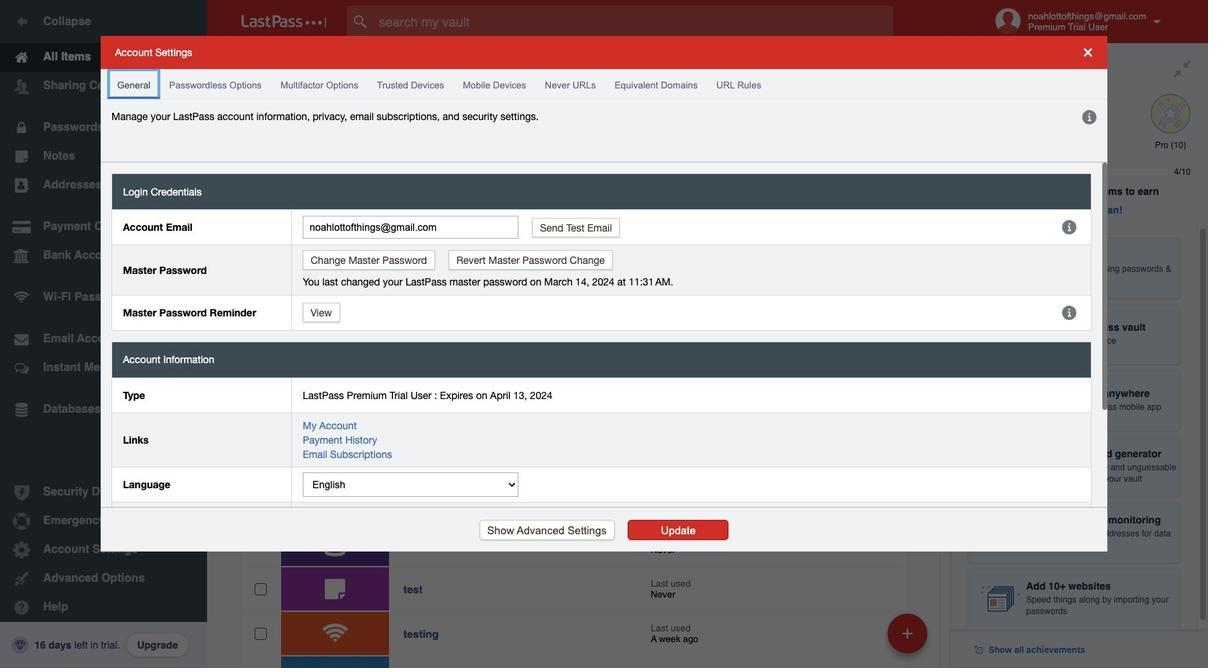 Task type: describe. For each thing, give the bounding box(es) containing it.
vault options navigation
[[207, 43, 951, 86]]

new item navigation
[[883, 609, 937, 668]]

search my vault text field
[[347, 6, 922, 37]]



Task type: locate. For each thing, give the bounding box(es) containing it.
main navigation navigation
[[0, 0, 207, 668]]

Search search field
[[347, 6, 922, 37]]

lastpass image
[[242, 15, 327, 28]]

new item image
[[903, 629, 913, 639]]



Task type: vqa. For each thing, say whether or not it's contained in the screenshot.
New item icon at right
yes



